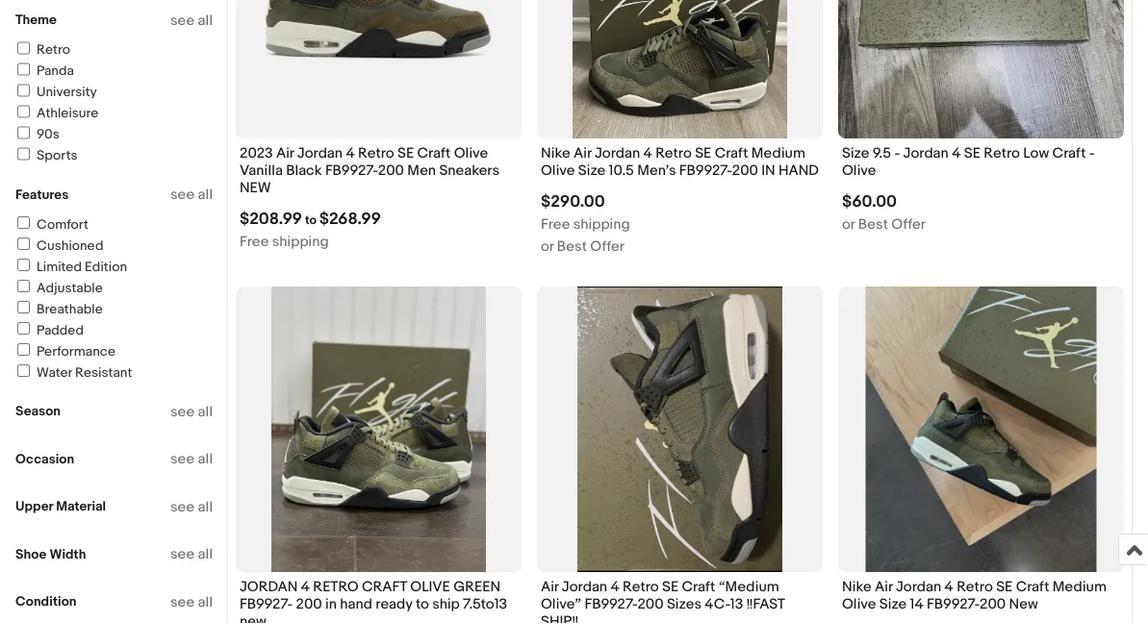 Task type: describe. For each thing, give the bounding box(es) containing it.
retro inside nike air jordan 4 retro se craft medium olive size 10.5 men's fb9927-200 in hand
[[656, 144, 692, 162]]

Panda checkbox
[[17, 63, 30, 76]]

see all button for condition
[[170, 594, 213, 611]]

se for $60.00
[[964, 144, 981, 162]]

condition
[[15, 594, 77, 611]]

black
[[286, 162, 322, 179]]

see for season
[[170, 403, 195, 421]]

$268.99
[[319, 209, 381, 229]]

200 inside air jordan 4 retro se craft "medium olive" fb9927-200 sizes 4c-13 ‼️fast ship‼️
[[638, 596, 664, 613]]

green
[[453, 578, 501, 596]]

size for nike air jordan 4 retro se craft medium olive size 10.5 men's fb9927-200 in hand
[[578, 162, 606, 179]]

or inside $60.00 or best offer
[[842, 216, 855, 233]]

jordan for 14
[[896, 578, 941, 596]]

4 inside air jordan 4 retro se craft "medium olive" fb9927-200 sizes 4c-13 ‼️fast ship‼️
[[611, 578, 620, 596]]

shipping inside $208.99 to $268.99 free shipping
[[272, 233, 329, 250]]

occasion
[[15, 451, 74, 468]]

upper material
[[15, 499, 106, 515]]

4 inside jordan 4 retro craft olive green fb9927- 200 in hand ready to ship 7.5to13 new
[[301, 578, 310, 596]]

athleisure
[[37, 105, 99, 122]]

theme
[[15, 12, 57, 28]]

hand
[[340, 596, 372, 613]]

new
[[1009, 596, 1038, 613]]

athleisure link
[[14, 105, 99, 122]]

see all button for shoe width
[[170, 546, 213, 564]]

jordan inside air jordan 4 retro se craft "medium olive" fb9927-200 sizes 4c-13 ‼️fast ship‼️
[[562, 578, 607, 596]]

in
[[325, 596, 337, 613]]

best inside $290.00 free shipping or best offer
[[557, 238, 587, 255]]

low
[[1023, 144, 1049, 162]]

limited edition link
[[14, 259, 127, 275]]

cushioned
[[37, 238, 103, 254]]

comfort link
[[14, 217, 88, 233]]

see all for season
[[170, 403, 213, 421]]

4 inside 2023 air jordan 4 retro se craft olive vanilla black fb9927-200 men sneakers new
[[346, 144, 355, 162]]

resistant
[[75, 365, 132, 381]]

all for occasion
[[198, 451, 213, 468]]

nike for nike air jordan 4 retro se craft medium olive size 10.5 men's fb9927-200 in hand
[[541, 144, 570, 162]]

craft inside size 9.5 - jordan 4 se retro low craft - olive
[[1053, 144, 1086, 162]]

Performance checkbox
[[17, 344, 30, 356]]

limited
[[37, 259, 82, 275]]

7.5to13
[[463, 596, 507, 613]]

craft for 2023 air jordan 4 retro se craft olive vanilla black fb9927-200 men sneakers new
[[417, 144, 451, 162]]

nike air jordan 4 retro se craft medium olive size 10.5 men's fb9927-200 in hand
[[541, 144, 819, 179]]

padded
[[37, 322, 84, 339]]

$60.00
[[842, 191, 897, 212]]

2 - from the left
[[1089, 144, 1095, 162]]

comfort
[[37, 217, 88, 233]]

air jordan 4 retro se craft "medium olive" fb9927-200 sizes 4c-13 ‼️fast ship‼️ link
[[541, 578, 819, 624]]

water resistant link
[[14, 365, 132, 381]]

see all button for features
[[170, 186, 213, 204]]

panda
[[37, 63, 74, 79]]

Sports checkbox
[[17, 148, 30, 160]]

200 inside jordan 4 retro craft olive green fb9927- 200 in hand ready to ship 7.5to13 new
[[296, 596, 322, 613]]

nike air jordan 4 retro se craft medium olive size 10.5 men's fb9927-200 in hand image
[[573, 0, 787, 139]]

se for $208.99
[[397, 144, 414, 162]]

performance
[[37, 344, 116, 360]]

fb9927- inside air jordan 4 retro se craft "medium olive" fb9927-200 sizes 4c-13 ‼️fast ship‼️
[[585, 596, 638, 613]]

water
[[37, 365, 72, 381]]

nike air jordan 4 retro se craft medium olive size 10.5 men's fb9927-200 in hand link
[[541, 144, 819, 184]]

see all for theme
[[170, 12, 213, 29]]

Padded checkbox
[[17, 322, 30, 335]]

10.5
[[609, 162, 634, 179]]

fb9927- inside nike air jordan 4 retro se craft medium olive size 10.5 men's fb9927-200 in hand
[[679, 162, 732, 179]]

jordan for 10.5
[[595, 144, 640, 162]]

upper
[[15, 499, 53, 515]]

width
[[50, 547, 86, 563]]

shipping inside $290.00 free shipping or best offer
[[573, 216, 630, 233]]

breathable
[[37, 301, 103, 318]]

see for occasion
[[170, 451, 195, 468]]

2023 air jordan 4 retro se craft olive vanilla black fb9927-200 men sneakers new link
[[240, 144, 518, 202]]

Comfort checkbox
[[17, 217, 30, 229]]

see for upper material
[[170, 499, 195, 516]]

jordan
[[240, 578, 298, 596]]

retro link
[[14, 42, 70, 58]]

men
[[407, 162, 436, 179]]

craft for nike air jordan 4 retro se craft medium olive size 10.5 men's fb9927-200 in hand
[[715, 144, 748, 162]]

or inside $290.00 free shipping or best offer
[[541, 238, 554, 255]]

se for $290.00
[[695, 144, 712, 162]]

fb9927- inside "nike air jordan 4 retro se craft medium olive size 14 fb9927-200 new"
[[927, 596, 980, 613]]

"medium
[[719, 578, 779, 596]]

air for 2023 air jordan 4 retro se craft olive vanilla black fb9927-200 men sneakers new
[[276, 144, 294, 162]]

$208.99 to $268.99 free shipping
[[240, 209, 381, 250]]

2023
[[240, 144, 273, 162]]

jordan 4 retro craft olive green fb9927- 200 in hand ready to ship 7.5to13 new link
[[240, 578, 518, 624]]

nike air jordan 4 retro se craft medium olive size 14 fb9927-200 new link
[[842, 578, 1120, 618]]

craft
[[362, 578, 407, 596]]

1 - from the left
[[894, 144, 900, 162]]

features
[[15, 187, 69, 203]]

olive"
[[541, 596, 581, 613]]

Adjustable checkbox
[[17, 280, 30, 293]]

medium for 200
[[751, 144, 806, 162]]

craft for nike air jordan 4 retro se craft medium olive size 14 fb9927-200 new
[[1016, 578, 1049, 596]]

se inside "nike air jordan 4 retro se craft medium olive size 14 fb9927-200 new"
[[996, 578, 1013, 596]]

free inside $208.99 to $268.99 free shipping
[[240, 233, 269, 250]]

ready
[[376, 596, 412, 613]]

University checkbox
[[17, 84, 30, 97]]

adjustable link
[[14, 280, 103, 296]]

$290.00
[[541, 191, 605, 212]]

jordan 4 retro craft olive green fb9927- 200 in hand ready to ship 7.5to13 new
[[240, 578, 507, 624]]

padded link
[[14, 322, 84, 339]]

air jordan 4 retro se craft "medium olive" fb9927-200 sizes 4c-13 ‼️fast ship‼️ image
[[578, 287, 782, 573]]

shoe width
[[15, 547, 86, 563]]



Task type: locate. For each thing, give the bounding box(es) containing it.
performance link
[[14, 344, 116, 360]]

size left 10.5
[[578, 162, 606, 179]]

jordan for fb9927-
[[297, 144, 343, 162]]

0 horizontal spatial shipping
[[272, 233, 329, 250]]

craft inside "nike air jordan 4 retro se craft medium olive size 14 fb9927-200 new"
[[1016, 578, 1049, 596]]

2 horizontal spatial size
[[880, 596, 907, 613]]

1 vertical spatial free
[[240, 233, 269, 250]]

air inside air jordan 4 retro se craft "medium olive" fb9927-200 sizes 4c-13 ‼️fast ship‼️
[[541, 578, 559, 596]]

3 see all from the top
[[170, 403, 213, 421]]

0 vertical spatial or
[[842, 216, 855, 233]]

90s checkbox
[[17, 127, 30, 139]]

6 all from the top
[[198, 546, 213, 564]]

14
[[910, 596, 924, 613]]

all for theme
[[198, 12, 213, 29]]

se inside nike air jordan 4 retro se craft medium olive size 10.5 men's fb9927-200 in hand
[[695, 144, 712, 162]]

4 all from the top
[[198, 451, 213, 468]]

medium inside nike air jordan 4 retro se craft medium olive size 10.5 men's fb9927-200 in hand
[[751, 144, 806, 162]]

new
[[240, 613, 266, 624]]

see all button for season
[[170, 403, 213, 421]]

material
[[56, 499, 106, 515]]

7 see all from the top
[[170, 594, 213, 611]]

sneakers
[[439, 162, 500, 179]]

offer inside $290.00 free shipping or best offer
[[590, 238, 625, 255]]

medium for new
[[1053, 578, 1107, 596]]

retro inside "nike air jordan 4 retro se craft medium olive size 14 fb9927-200 new"
[[957, 578, 993, 596]]

air jordan 4 retro se craft "medium olive" fb9927-200 sizes 4c-13 ‼️fast ship‼️
[[541, 578, 785, 624]]

breathable link
[[14, 301, 103, 318]]

jordan up 10.5
[[595, 144, 640, 162]]

1 horizontal spatial -
[[1089, 144, 1095, 162]]

see all for upper material
[[170, 499, 213, 516]]

nike for nike air jordan 4 retro se craft medium olive size 14 fb9927-200 new
[[842, 578, 872, 596]]

see all button for theme
[[170, 12, 213, 29]]

- right low
[[1089, 144, 1095, 162]]

5 see all button from the top
[[170, 499, 213, 516]]

1 horizontal spatial nike
[[842, 578, 872, 596]]

olive inside 2023 air jordan 4 retro se craft olive vanilla black fb9927-200 men sneakers new
[[454, 144, 488, 162]]

$208.99
[[240, 209, 302, 229]]

200 left the in
[[732, 162, 758, 179]]

sports link
[[14, 148, 78, 164]]

2 see from the top
[[170, 186, 195, 204]]

fb9927- right olive"
[[585, 596, 638, 613]]

nike inside nike air jordan 4 retro se craft medium olive size 10.5 men's fb9927-200 in hand
[[541, 144, 570, 162]]

retro
[[37, 42, 70, 58], [358, 144, 394, 162], [656, 144, 692, 162], [984, 144, 1020, 162], [623, 578, 659, 596], [957, 578, 993, 596]]

0 horizontal spatial nike
[[541, 144, 570, 162]]

best down $290.00
[[557, 238, 587, 255]]

see all
[[170, 12, 213, 29], [170, 186, 213, 204], [170, 403, 213, 421], [170, 451, 213, 468], [170, 499, 213, 516], [170, 546, 213, 564], [170, 594, 213, 611]]

size for nike air jordan 4 retro se craft medium olive size 14 fb9927-200 new
[[880, 596, 907, 613]]

0 vertical spatial shipping
[[573, 216, 630, 233]]

limited edition
[[37, 259, 127, 275]]

nike
[[541, 144, 570, 162], [842, 578, 872, 596]]

1 horizontal spatial or
[[842, 216, 855, 233]]

size inside nike air jordan 4 retro se craft medium olive size 10.5 men's fb9927-200 in hand
[[578, 162, 606, 179]]

or down $290.00
[[541, 238, 554, 255]]

7 all from the top
[[198, 594, 213, 611]]

air inside 2023 air jordan 4 retro se craft olive vanilla black fb9927-200 men sneakers new
[[276, 144, 294, 162]]

size 9.5 - jordan 4 se retro low craft - olive image
[[838, 0, 1124, 139]]

sizes
[[667, 596, 702, 613]]

air
[[276, 144, 294, 162], [574, 144, 592, 162], [541, 578, 559, 596], [875, 578, 893, 596]]

see for shoe width
[[170, 546, 195, 564]]

4 inside nike air jordan 4 retro se craft medium olive size 10.5 men's fb9927-200 in hand
[[643, 144, 652, 162]]

0 vertical spatial nike
[[541, 144, 570, 162]]

all
[[198, 12, 213, 29], [198, 186, 213, 204], [198, 403, 213, 421], [198, 451, 213, 468], [198, 499, 213, 516], [198, 546, 213, 564], [198, 594, 213, 611]]

-
[[894, 144, 900, 162], [1089, 144, 1095, 162]]

nike inside "nike air jordan 4 retro se craft medium olive size 14 fb9927-200 new"
[[842, 578, 872, 596]]

90s link
[[14, 127, 60, 143]]

retro inside size 9.5 - jordan 4 se retro low craft - olive
[[984, 144, 1020, 162]]

olive inside nike air jordan 4 retro se craft medium olive size 10.5 men's fb9927-200 in hand
[[541, 162, 575, 179]]

fb9927-
[[325, 162, 378, 179], [679, 162, 732, 179], [240, 596, 293, 613], [585, 596, 638, 613], [927, 596, 980, 613]]

90s
[[37, 127, 60, 143]]

6 see all from the top
[[170, 546, 213, 564]]

or
[[842, 216, 855, 233], [541, 238, 554, 255]]

6 see all button from the top
[[170, 546, 213, 564]]

‼️fast
[[746, 596, 785, 613]]

0 horizontal spatial medium
[[751, 144, 806, 162]]

se inside 2023 air jordan 4 retro se craft olive vanilla black fb9927-200 men sneakers new
[[397, 144, 414, 162]]

olive
[[410, 578, 450, 596]]

4
[[346, 144, 355, 162], [643, 144, 652, 162], [952, 144, 961, 162], [301, 578, 310, 596], [611, 578, 620, 596], [945, 578, 954, 596]]

0 horizontal spatial offer
[[590, 238, 625, 255]]

air inside nike air jordan 4 retro se craft medium olive size 10.5 men's fb9927-200 in hand
[[574, 144, 592, 162]]

craft inside 2023 air jordan 4 retro se craft olive vanilla black fb9927-200 men sneakers new
[[417, 144, 451, 162]]

best
[[858, 216, 888, 233], [557, 238, 587, 255]]

fb9927- inside jordan 4 retro craft olive green fb9927- 200 in hand ready to ship 7.5to13 new
[[240, 596, 293, 613]]

olive inside size 9.5 - jordan 4 se retro low craft - olive
[[842, 162, 876, 179]]

200 inside nike air jordan 4 retro se craft medium olive size 10.5 men's fb9927-200 in hand
[[732, 162, 758, 179]]

Breathable checkbox
[[17, 301, 30, 314]]

retro
[[313, 578, 359, 596]]

jordan inside size 9.5 - jordan 4 se retro low craft - olive
[[903, 144, 949, 162]]

olive left 14
[[842, 596, 876, 613]]

0 vertical spatial to
[[305, 213, 317, 228]]

olive up sneakers
[[454, 144, 488, 162]]

olive inside "nike air jordan 4 retro se craft medium olive size 14 fb9927-200 new"
[[842, 596, 876, 613]]

Limited Edition checkbox
[[17, 259, 30, 271]]

university link
[[14, 84, 97, 101]]

edition
[[85, 259, 127, 275]]

jordan 4 retro craft olive green fb9927- 200 in hand ready to ship 7.5to13 new image
[[272, 287, 486, 573]]

see all button for occasion
[[170, 451, 213, 468]]

free down $290.00
[[541, 216, 570, 233]]

all for condition
[[198, 594, 213, 611]]

free down $208.99
[[240, 233, 269, 250]]

size left 14
[[880, 596, 907, 613]]

9.5
[[873, 144, 891, 162]]

Water Resistant checkbox
[[17, 365, 30, 377]]

1 vertical spatial or
[[541, 238, 554, 255]]

to
[[305, 213, 317, 228], [416, 596, 429, 613]]

7 see from the top
[[170, 594, 195, 611]]

5 see all from the top
[[170, 499, 213, 516]]

ship‼️
[[541, 613, 579, 624]]

offer down $290.00
[[590, 238, 625, 255]]

size 9.5 - jordan 4 se retro low craft - olive
[[842, 144, 1095, 179]]

0 horizontal spatial size
[[578, 162, 606, 179]]

retro inside 2023 air jordan 4 retro se craft olive vanilla black fb9927-200 men sneakers new
[[358, 144, 394, 162]]

0 vertical spatial medium
[[751, 144, 806, 162]]

1 vertical spatial shipping
[[272, 233, 329, 250]]

university
[[37, 84, 97, 101]]

Athleisure checkbox
[[17, 105, 30, 118]]

1 vertical spatial nike
[[842, 578, 872, 596]]

best inside $60.00 or best offer
[[858, 216, 888, 233]]

size inside "nike air jordan 4 retro se craft medium olive size 14 fb9927-200 new"
[[880, 596, 907, 613]]

offer inside $60.00 or best offer
[[892, 216, 926, 233]]

3 see all button from the top
[[170, 403, 213, 421]]

1 horizontal spatial to
[[416, 596, 429, 613]]

4 inside "nike air jordan 4 retro se craft medium olive size 14 fb9927-200 new"
[[945, 578, 954, 596]]

1 see all from the top
[[170, 12, 213, 29]]

best down the $60.00
[[858, 216, 888, 233]]

medium inside "nike air jordan 4 retro se craft medium olive size 14 fb9927-200 new"
[[1053, 578, 1107, 596]]

4c-
[[705, 596, 730, 613]]

free inside $290.00 free shipping or best offer
[[541, 216, 570, 233]]

nike air jordan 4 retro se craft medium olive size 14 fb9927-200 new image
[[866, 287, 1097, 573]]

3 all from the top
[[198, 403, 213, 421]]

1 horizontal spatial medium
[[1053, 578, 1107, 596]]

new
[[240, 179, 271, 197]]

retro inside air jordan 4 retro se craft "medium olive" fb9927-200 sizes 4c-13 ‼️fast ship‼️
[[623, 578, 659, 596]]

craft inside nike air jordan 4 retro se craft medium olive size 10.5 men's fb9927-200 in hand
[[715, 144, 748, 162]]

sports
[[37, 148, 78, 164]]

4 see all from the top
[[170, 451, 213, 468]]

jordan up black
[[297, 144, 343, 162]]

2 all from the top
[[198, 186, 213, 204]]

0 horizontal spatial to
[[305, 213, 317, 228]]

1 vertical spatial to
[[416, 596, 429, 613]]

- right 9.5
[[894, 144, 900, 162]]

200 left "sizes"
[[638, 596, 664, 613]]

1 horizontal spatial shipping
[[573, 216, 630, 233]]

olive
[[454, 144, 488, 162], [541, 162, 575, 179], [842, 162, 876, 179], [842, 596, 876, 613]]

0 vertical spatial best
[[858, 216, 888, 233]]

fb9927- inside 2023 air jordan 4 retro se craft olive vanilla black fb9927-200 men sneakers new
[[325, 162, 378, 179]]

air for nike air jordan 4 retro se craft medium olive size 10.5 men's fb9927-200 in hand
[[574, 144, 592, 162]]

air for nike air jordan 4 retro se craft medium olive size 14 fb9927-200 new
[[875, 578, 893, 596]]

all for shoe width
[[198, 546, 213, 564]]

jordan
[[297, 144, 343, 162], [595, 144, 640, 162], [903, 144, 949, 162], [562, 578, 607, 596], [896, 578, 941, 596]]

to left "$268.99"
[[305, 213, 317, 228]]

to down olive
[[416, 596, 429, 613]]

season
[[15, 404, 61, 420]]

jordan right 9.5
[[903, 144, 949, 162]]

4 inside size 9.5 - jordan 4 se retro low craft - olive
[[952, 144, 961, 162]]

1 see all button from the top
[[170, 12, 213, 29]]

2023 air jordan 4 retro se craft olive vanilla black fb9927-200 men sneakers new
[[240, 144, 500, 197]]

1 vertical spatial medium
[[1053, 578, 1107, 596]]

0 vertical spatial offer
[[892, 216, 926, 233]]

medium
[[751, 144, 806, 162], [1053, 578, 1107, 596]]

to inside $208.99 to $268.99 free shipping
[[305, 213, 317, 228]]

1 horizontal spatial best
[[858, 216, 888, 233]]

200 left in at bottom left
[[296, 596, 322, 613]]

offer
[[892, 216, 926, 233], [590, 238, 625, 255]]

6 see from the top
[[170, 546, 195, 564]]

all for features
[[198, 186, 213, 204]]

1 horizontal spatial offer
[[892, 216, 926, 233]]

men's
[[637, 162, 676, 179]]

se inside air jordan 4 retro se craft "medium olive" fb9927-200 sizes 4c-13 ‼️fast ship‼️
[[662, 578, 679, 596]]

size
[[842, 144, 869, 162], [578, 162, 606, 179], [880, 596, 907, 613]]

see all button for upper material
[[170, 499, 213, 516]]

vanilla
[[240, 162, 283, 179]]

craft inside air jordan 4 retro se craft "medium olive" fb9927-200 sizes 4c-13 ‼️fast ship‼️
[[682, 578, 715, 596]]

1 see from the top
[[170, 12, 195, 29]]

cushioned link
[[14, 238, 103, 254]]

nike air jordan 4 retro se craft medium olive size 14 fb9927-200 new
[[842, 578, 1107, 613]]

1 vertical spatial best
[[557, 238, 587, 255]]

see all for condition
[[170, 594, 213, 611]]

1 horizontal spatial free
[[541, 216, 570, 233]]

size inside size 9.5 - jordan 4 se retro low craft - olive
[[842, 144, 869, 162]]

fb9927- down jordan
[[240, 596, 293, 613]]

jordan up 14
[[896, 578, 941, 596]]

2023 air jordan 4 retro se craft olive vanilla black fb9927-200 men sneakers new image
[[236, 0, 522, 139]]

Retro checkbox
[[17, 42, 30, 54]]

200 inside "nike air jordan 4 retro se craft medium olive size 14 fb9927-200 new"
[[980, 596, 1006, 613]]

0 horizontal spatial free
[[240, 233, 269, 250]]

see all for shoe width
[[170, 546, 213, 564]]

0 horizontal spatial or
[[541, 238, 554, 255]]

7 see all button from the top
[[170, 594, 213, 611]]

1 horizontal spatial size
[[842, 144, 869, 162]]

$290.00 free shipping or best offer
[[541, 191, 630, 255]]

200
[[378, 162, 404, 179], [732, 162, 758, 179], [296, 596, 322, 613], [638, 596, 664, 613], [980, 596, 1006, 613]]

panda link
[[14, 63, 74, 79]]

1 all from the top
[[198, 12, 213, 29]]

air inside "nike air jordan 4 retro se craft medium olive size 14 fb9927-200 new"
[[875, 578, 893, 596]]

2 see all button from the top
[[170, 186, 213, 204]]

3 see from the top
[[170, 403, 195, 421]]

4 see all button from the top
[[170, 451, 213, 468]]

200 left new
[[980, 596, 1006, 613]]

1 vertical spatial offer
[[590, 238, 625, 255]]

200 inside 2023 air jordan 4 retro se craft olive vanilla black fb9927-200 men sneakers new
[[378, 162, 404, 179]]

see for theme
[[170, 12, 195, 29]]

olive down 9.5
[[842, 162, 876, 179]]

see for features
[[170, 186, 195, 204]]

fb9927- right 14
[[927, 596, 980, 613]]

200 left men
[[378, 162, 404, 179]]

to inside jordan 4 retro craft olive green fb9927- 200 in hand ready to ship 7.5to13 new
[[416, 596, 429, 613]]

0 horizontal spatial -
[[894, 144, 900, 162]]

all for season
[[198, 403, 213, 421]]

5 all from the top
[[198, 499, 213, 516]]

see for condition
[[170, 594, 195, 611]]

5 see from the top
[[170, 499, 195, 516]]

se inside size 9.5 - jordan 4 se retro low craft - olive
[[964, 144, 981, 162]]

0 vertical spatial free
[[541, 216, 570, 233]]

jordan inside 2023 air jordan 4 retro se craft olive vanilla black fb9927-200 men sneakers new
[[297, 144, 343, 162]]

or down the $60.00
[[842, 216, 855, 233]]

size left 9.5
[[842, 144, 869, 162]]

Cushioned checkbox
[[17, 238, 30, 250]]

adjustable
[[37, 280, 103, 296]]

see all for occasion
[[170, 451, 213, 468]]

ship
[[432, 596, 460, 613]]

shoe
[[15, 547, 47, 563]]

craft
[[417, 144, 451, 162], [715, 144, 748, 162], [1053, 144, 1086, 162], [682, 578, 715, 596], [1016, 578, 1049, 596]]

fb9927- right black
[[325, 162, 378, 179]]

4 see from the top
[[170, 451, 195, 468]]

2 see all from the top
[[170, 186, 213, 204]]

olive up $290.00
[[541, 162, 575, 179]]

hand
[[779, 162, 819, 179]]

0 horizontal spatial best
[[557, 238, 587, 255]]

size 9.5 - jordan 4 se retro low craft - olive link
[[842, 144, 1120, 184]]

jordan inside nike air jordan 4 retro se craft medium olive size 10.5 men's fb9927-200 in hand
[[595, 144, 640, 162]]

shipping down $208.99
[[272, 233, 329, 250]]

shipping down $290.00
[[573, 216, 630, 233]]

$60.00 or best offer
[[842, 191, 926, 233]]

all for upper material
[[198, 499, 213, 516]]

in
[[762, 162, 775, 179]]

see all for features
[[170, 186, 213, 204]]

13
[[730, 596, 743, 613]]

water resistant
[[37, 365, 132, 381]]

offer down the $60.00
[[892, 216, 926, 233]]

jordan inside "nike air jordan 4 retro se craft medium olive size 14 fb9927-200 new"
[[896, 578, 941, 596]]

see
[[170, 12, 195, 29], [170, 186, 195, 204], [170, 403, 195, 421], [170, 451, 195, 468], [170, 499, 195, 516], [170, 546, 195, 564], [170, 594, 195, 611]]

fb9927- right men's
[[679, 162, 732, 179]]

jordan up olive"
[[562, 578, 607, 596]]



Task type: vqa. For each thing, say whether or not it's contained in the screenshot.
sixth SEE ALL 'BUTTON' from the bottom of the page
yes



